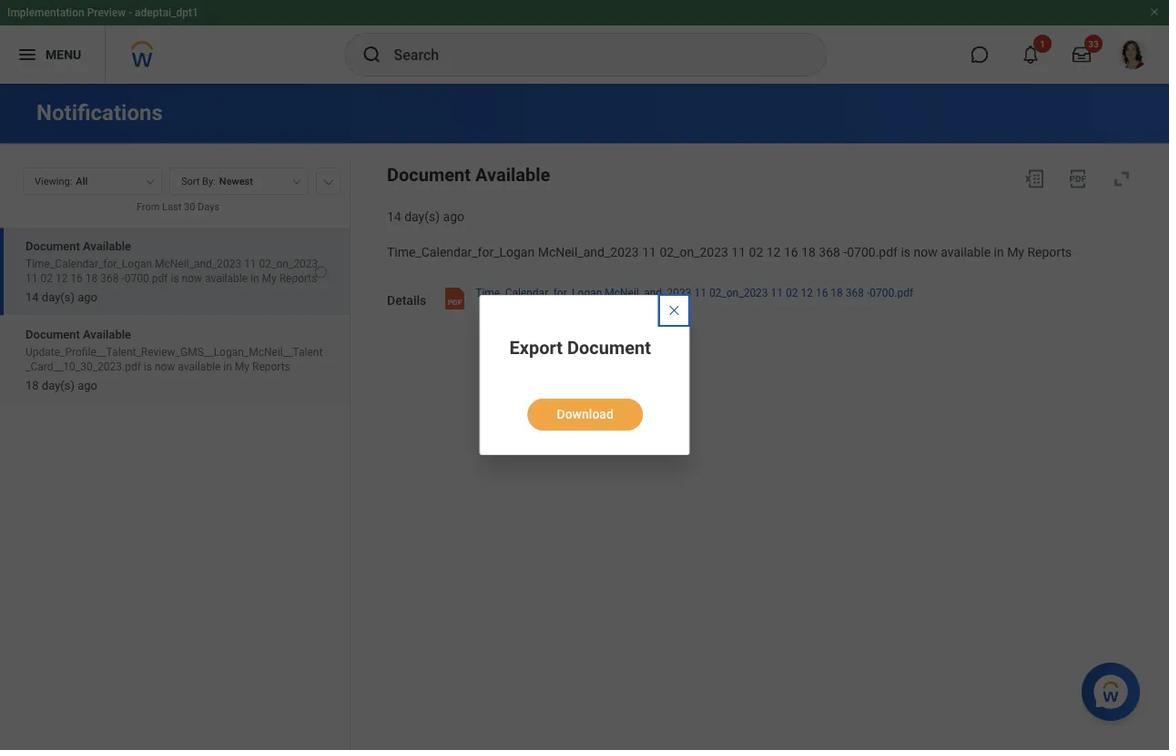 Task type: describe. For each thing, give the bounding box(es) containing it.
close environment banner image
[[1149, 6, 1160, 17]]

02 for time_calendar_for_logan mcneil_and_2023 11 02_on_2023 11 02 12 16 18 368 -0700.pdf
[[786, 287, 798, 300]]

notifications large image
[[1022, 46, 1040, 64]]

02_on_2023 inside document available time_calendar_for_logan mcneil_and_2023 11 02_on_2023 11 02 12 16 18 368 -0700.pdf is now available in my reports 14 day(s) ago
[[259, 258, 318, 270]]

16 inside document available time_calendar_for_logan mcneil_and_2023 11 02_on_2023 11 02 12 16 18 368 -0700.pdf is now available in my reports 14 day(s) ago
[[70, 272, 83, 285]]

day(s) inside document available time_calendar_for_logan mcneil_and_2023 11 02_on_2023 11 02 12 16 18 368 -0700.pdf is now available in my reports 14 day(s) ago
[[42, 290, 75, 304]]

available inside the document available update_profile__talent_review_gms__logan_mcneil__talent _card__10_30_2023.pdf is now available in my reports 18 day(s) ago
[[178, 360, 221, 373]]

0 vertical spatial available
[[941, 244, 991, 259]]

0 vertical spatial in
[[994, 244, 1004, 259]]

available for document available
[[475, 164, 550, 186]]

export document
[[510, 337, 651, 358]]

details
[[387, 293, 426, 308]]

02_on_2023 for mcneil_and_2023 11 02_on_2023 11 02 12 16 18 368 -0700.pdf
[[709, 287, 768, 300]]

export document dialog
[[480, 295, 690, 455]]

tab panel inside notifications main content
[[0, 159, 350, 750]]

02 inside document available time_calendar_for_logan mcneil_and_2023 11 02_on_2023 11 02 12 16 18 368 -0700.pdf is now available in my reports 14 day(s) ago
[[40, 272, 53, 285]]

time_calendar_for_logan for time_calendar_for_logan mcneil_and_2023 11 02_on_2023 11 02 12 16 18 368 -0700.pdf is now available in my reports
[[387, 244, 535, 259]]

implementation preview -   adeptai_dpt1 banner
[[0, 0, 1169, 84]]

14 inside document available region
[[387, 209, 401, 224]]

day(s) inside document available region
[[405, 209, 440, 224]]

from last 30 days
[[137, 201, 220, 213]]

time_calendar_for_logan for time_calendar_for_logan mcneil_and_2023 11 02_on_2023 11 02 12 16 18 368 -0700.pdf
[[476, 287, 602, 300]]

mcneil_and_2023 for time_calendar_for_logan mcneil_and_2023 11 02_on_2023 11 02 12 16 18 368 -0700.pdf
[[605, 287, 692, 300]]

available for document available update_profile__talent_review_gms__logan_mcneil__talent _card__10_30_2023.pdf is now available in my reports 18 day(s) ago
[[83, 327, 131, 341]]

update_profile__talent_review_gms__logan_mcneil__talent
[[26, 346, 323, 358]]

inbox items list box
[[0, 227, 350, 750]]

12 for time_calendar_for_logan mcneil_and_2023 11 02_on_2023 11 02 12 16 18 368 -0700.pdf is now available in my reports
[[767, 244, 781, 259]]

search image
[[361, 44, 383, 66]]

0 vertical spatial is
[[901, 244, 911, 259]]

0 vertical spatial reports
[[1028, 244, 1072, 259]]

time_calendar_for_logan mcneil_and_2023 11 02_on_2023 11 02 12 16 18 368 -0700.pdf is now available in my reports
[[387, 244, 1072, 259]]

profile logan mcneil element
[[1108, 35, 1159, 75]]

document available region
[[387, 161, 1140, 225]]

now inside document available time_calendar_for_logan mcneil_and_2023 11 02_on_2023 11 02 12 16 18 368 -0700.pdf is now available in my reports 14 day(s) ago
[[182, 272, 202, 285]]

368 inside document available time_calendar_for_logan mcneil_and_2023 11 02_on_2023 11 02 12 16 18 368 -0700.pdf is now available in my reports 14 day(s) ago
[[100, 272, 119, 285]]

reports inside the document available update_profile__talent_review_gms__logan_mcneil__talent _card__10_30_2023.pdf is now available in my reports 18 day(s) ago
[[252, 360, 290, 373]]

_card__10_30_2023.pdf
[[26, 360, 141, 373]]

0700.pdf for time_calendar_for_logan mcneil_and_2023 11 02_on_2023 11 02 12 16 18 368 -0700.pdf is now available in my reports
[[847, 244, 898, 259]]

time_calendar_for_logan inside document available time_calendar_for_logan mcneil_and_2023 11 02_on_2023 11 02 12 16 18 368 -0700.pdf is now available in my reports 14 day(s) ago
[[26, 258, 152, 270]]

0700.pdf inside document available time_calendar_for_logan mcneil_and_2023 11 02_on_2023 11 02 12 16 18 368 -0700.pdf is now available in my reports 14 day(s) ago
[[125, 272, 168, 285]]

preview
[[87, 6, 126, 19]]

reports inside document available time_calendar_for_logan mcneil_and_2023 11 02_on_2023 11 02 12 16 18 368 -0700.pdf is now available in my reports 14 day(s) ago
[[279, 272, 317, 285]]

- inside document available time_calendar_for_logan mcneil_and_2023 11 02_on_2023 11 02 12 16 18 368 -0700.pdf is now available in my reports 14 day(s) ago
[[122, 272, 125, 285]]

implementation preview -   adeptai_dpt1
[[7, 6, 198, 19]]

document inside export document "dialog"
[[567, 337, 651, 358]]



Task type: vqa. For each thing, say whether or not it's contained in the screenshot.
My to the bottom
yes



Task type: locate. For each thing, give the bounding box(es) containing it.
2 vertical spatial 02
[[786, 287, 798, 300]]

now inside the document available update_profile__talent_review_gms__logan_mcneil__talent _card__10_30_2023.pdf is now available in my reports 18 day(s) ago
[[155, 360, 175, 373]]

document
[[387, 164, 471, 186], [26, 239, 80, 253], [26, 327, 80, 341], [567, 337, 651, 358]]

mcneil_and_2023
[[538, 244, 639, 259], [155, 258, 242, 270], [605, 287, 692, 300]]

day(s) inside the document available update_profile__talent_review_gms__logan_mcneil__talent _card__10_30_2023.pdf is now available in my reports 18 day(s) ago
[[42, 378, 75, 392]]

0700.pdf for time_calendar_for_logan mcneil_and_2023 11 02_on_2023 11 02 12 16 18 368 -0700.pdf
[[870, 287, 914, 300]]

1 horizontal spatial is
[[171, 272, 179, 285]]

my
[[1007, 244, 1025, 259], [262, 272, 277, 285], [235, 360, 250, 373]]

1 vertical spatial in
[[250, 272, 259, 285]]

0 vertical spatial 368
[[819, 244, 841, 259]]

1 horizontal spatial 12
[[767, 244, 781, 259]]

2 vertical spatial reports
[[252, 360, 290, 373]]

11
[[642, 244, 657, 259], [732, 244, 746, 259], [244, 258, 257, 270], [26, 272, 38, 285], [694, 287, 707, 300], [771, 287, 783, 300]]

day(s)
[[405, 209, 440, 224], [42, 290, 75, 304], [42, 378, 75, 392]]

14 up _card__10_30_2023.pdf
[[26, 290, 39, 304]]

0 horizontal spatial is
[[144, 360, 152, 373]]

0 vertical spatial day(s)
[[405, 209, 440, 224]]

18 inside the document available update_profile__talent_review_gms__logan_mcneil__talent _card__10_30_2023.pdf is now available in my reports 18 day(s) ago
[[26, 378, 39, 392]]

document available time_calendar_for_logan mcneil_and_2023 11 02_on_2023 11 02 12 16 18 368 -0700.pdf is now available in my reports 14 day(s) ago
[[26, 239, 318, 304]]

1 vertical spatial available
[[83, 239, 131, 253]]

30
[[184, 201, 195, 213]]

18
[[802, 244, 816, 259], [85, 272, 98, 285], [831, 287, 843, 300], [26, 378, 39, 392]]

1 vertical spatial 12
[[55, 272, 68, 285]]

0 horizontal spatial 02
[[40, 272, 53, 285]]

18 inside document available time_calendar_for_logan mcneil_and_2023 11 02_on_2023 11 02 12 16 18 368 -0700.pdf is now available in my reports 14 day(s) ago
[[85, 272, 98, 285]]

available inside document available time_calendar_for_logan mcneil_and_2023 11 02_on_2023 11 02 12 16 18 368 -0700.pdf is now available in my reports 14 day(s) ago
[[83, 239, 131, 253]]

0 vertical spatial 14
[[387, 209, 401, 224]]

12 inside document available time_calendar_for_logan mcneil_and_2023 11 02_on_2023 11 02 12 16 18 368 -0700.pdf is now available in my reports 14 day(s) ago
[[55, 272, 68, 285]]

16 for time_calendar_for_logan mcneil_and_2023 11 02_on_2023 11 02 12 16 18 368 -0700.pdf is now available in my reports
[[784, 244, 798, 259]]

14
[[387, 209, 401, 224], [26, 290, 39, 304]]

16 for time_calendar_for_logan mcneil_and_2023 11 02_on_2023 11 02 12 16 18 368 -0700.pdf
[[816, 287, 828, 300]]

02
[[749, 244, 763, 259], [40, 272, 53, 285], [786, 287, 798, 300]]

document available update_profile__talent_review_gms__logan_mcneil__talent _card__10_30_2023.pdf is now available in my reports 18 day(s) ago
[[26, 327, 323, 392]]

ago
[[443, 209, 465, 224], [78, 290, 97, 304], [78, 378, 97, 392]]

my down update_profile__talent_review_gms__logan_mcneil__talent
[[235, 360, 250, 373]]

2 horizontal spatial is
[[901, 244, 911, 259]]

ago up _card__10_30_2023.pdf
[[78, 290, 97, 304]]

is inside the document available update_profile__talent_review_gms__logan_mcneil__talent _card__10_30_2023.pdf is now available in my reports 18 day(s) ago
[[144, 360, 152, 373]]

time_calendar_for_logan up export
[[476, 287, 602, 300]]

2 vertical spatial now
[[155, 360, 175, 373]]

0 horizontal spatial 368
[[100, 272, 119, 285]]

1 vertical spatial reports
[[279, 272, 317, 285]]

2 vertical spatial 12
[[801, 287, 813, 300]]

1 vertical spatial 02
[[40, 272, 53, 285]]

ago down _card__10_30_2023.pdf
[[78, 378, 97, 392]]

1 horizontal spatial in
[[250, 272, 259, 285]]

ago inside document available region
[[443, 209, 465, 224]]

mcneil_and_2023 for time_calendar_for_logan mcneil_and_2023 11 02_on_2023 11 02 12 16 18 368 -0700.pdf is now available in my reports
[[538, 244, 639, 259]]

0 vertical spatial available
[[475, 164, 550, 186]]

0 vertical spatial 12
[[767, 244, 781, 259]]

document inside document available time_calendar_for_logan mcneil_and_2023 11 02_on_2023 11 02 12 16 18 368 -0700.pdf is now available in my reports 14 day(s) ago
[[26, 239, 80, 253]]

0 vertical spatial 02
[[749, 244, 763, 259]]

adeptai_dpt1
[[135, 6, 198, 19]]

in inside document available time_calendar_for_logan mcneil_and_2023 11 02_on_2023 11 02 12 16 18 368 -0700.pdf is now available in my reports 14 day(s) ago
[[250, 272, 259, 285]]

0 horizontal spatial 14
[[26, 290, 39, 304]]

368 for time_calendar_for_logan mcneil_and_2023 11 02_on_2023 11 02 12 16 18 368 -0700.pdf is now available in my reports
[[819, 244, 841, 259]]

days
[[198, 201, 220, 213]]

1 vertical spatial ago
[[78, 290, 97, 304]]

available
[[475, 164, 550, 186], [83, 239, 131, 253], [83, 327, 131, 341]]

14 up details
[[387, 209, 401, 224]]

1 horizontal spatial my
[[262, 272, 277, 285]]

last
[[162, 201, 182, 213]]

document inside the document available update_profile__talent_review_gms__logan_mcneil__talent _card__10_30_2023.pdf is now available in my reports 18 day(s) ago
[[26, 327, 80, 341]]

export
[[510, 337, 563, 358]]

0 horizontal spatial my
[[235, 360, 250, 373]]

368
[[819, 244, 841, 259], [100, 272, 119, 285], [846, 287, 864, 300]]

1 horizontal spatial 02
[[749, 244, 763, 259]]

mark read image
[[315, 266, 327, 278]]

2 horizontal spatial 16
[[816, 287, 828, 300]]

close image
[[667, 303, 682, 318]]

2 vertical spatial day(s)
[[42, 378, 75, 392]]

02 for time_calendar_for_logan mcneil_and_2023 11 02_on_2023 11 02 12 16 18 368 -0700.pdf is now available in my reports
[[749, 244, 763, 259]]

document for document available time_calendar_for_logan mcneil_and_2023 11 02_on_2023 11 02 12 16 18 368 -0700.pdf is now available in my reports 14 day(s) ago
[[26, 239, 80, 253]]

day(s) down _card__10_30_2023.pdf
[[42, 378, 75, 392]]

tab panel containing document available
[[0, 159, 350, 750]]

2 horizontal spatial in
[[994, 244, 1004, 259]]

1 vertical spatial 14
[[26, 290, 39, 304]]

from
[[137, 201, 160, 213]]

12 up _card__10_30_2023.pdf
[[55, 272, 68, 285]]

document for document available update_profile__talent_review_gms__logan_mcneil__talent _card__10_30_2023.pdf is now available in my reports 18 day(s) ago
[[26, 327, 80, 341]]

export to excel image
[[1024, 168, 1046, 190]]

1 horizontal spatial 368
[[819, 244, 841, 259]]

0 horizontal spatial in
[[223, 360, 232, 373]]

implementation
[[7, 6, 84, 19]]

2 vertical spatial available
[[178, 360, 221, 373]]

available inside the document available update_profile__talent_review_gms__logan_mcneil__talent _card__10_30_2023.pdf is now available in my reports 18 day(s) ago
[[83, 327, 131, 341]]

0 vertical spatial 0700.pdf
[[847, 244, 898, 259]]

2 horizontal spatial now
[[914, 244, 938, 259]]

is inside document available time_calendar_for_logan mcneil_and_2023 11 02_on_2023 11 02 12 16 18 368 -0700.pdf is now available in my reports 14 day(s) ago
[[171, 272, 179, 285]]

2 vertical spatial in
[[223, 360, 232, 373]]

download region
[[510, 384, 661, 433]]

0 horizontal spatial now
[[155, 360, 175, 373]]

0 vertical spatial 16
[[784, 244, 798, 259]]

2 vertical spatial 368
[[846, 287, 864, 300]]

1 vertical spatial 368
[[100, 272, 119, 285]]

my inside document available time_calendar_for_logan mcneil_and_2023 11 02_on_2023 11 02 12 16 18 368 -0700.pdf is now available in my reports 14 day(s) ago
[[262, 272, 277, 285]]

12 down document available region on the top of page
[[767, 244, 781, 259]]

2 vertical spatial is
[[144, 360, 152, 373]]

available
[[941, 244, 991, 259], [205, 272, 248, 285], [178, 360, 221, 373]]

0700.pdf
[[847, 244, 898, 259], [125, 272, 168, 285], [870, 287, 914, 300]]

ago down document available
[[443, 209, 465, 224]]

0 horizontal spatial 16
[[70, 272, 83, 285]]

0 vertical spatial now
[[914, 244, 938, 259]]

now
[[914, 244, 938, 259], [182, 272, 202, 285], [155, 360, 175, 373]]

368 for time_calendar_for_logan mcneil_and_2023 11 02_on_2023 11 02 12 16 18 368 -0700.pdf
[[846, 287, 864, 300]]

time_calendar_for_logan down from
[[26, 258, 152, 270]]

time_calendar_for_logan mcneil_and_2023 11 02_on_2023 11 02 12 16 18 368 -0700.pdf
[[476, 287, 914, 300]]

2 vertical spatial my
[[235, 360, 250, 373]]

download
[[557, 407, 614, 422]]

1 vertical spatial 0700.pdf
[[125, 272, 168, 285]]

-
[[129, 6, 132, 19], [844, 244, 847, 259], [122, 272, 125, 285], [867, 287, 870, 300]]

2 vertical spatial ago
[[78, 378, 97, 392]]

1 vertical spatial 16
[[70, 272, 83, 285]]

12
[[767, 244, 781, 259], [55, 272, 68, 285], [801, 287, 813, 300]]

notifications
[[36, 100, 163, 126]]

notifications main content
[[0, 84, 1169, 750]]

reports
[[1028, 244, 1072, 259], [279, 272, 317, 285], [252, 360, 290, 373]]

document available
[[387, 164, 550, 186]]

1 vertical spatial available
[[205, 272, 248, 285]]

- inside banner
[[129, 6, 132, 19]]

time_calendar_for_logan down '14 day(s) ago'
[[387, 244, 535, 259]]

my left 'mark read' icon
[[262, 272, 277, 285]]

my inside the document available update_profile__talent_review_gms__logan_mcneil__talent _card__10_30_2023.pdf is now available in my reports 18 day(s) ago
[[235, 360, 250, 373]]

2 horizontal spatial 368
[[846, 287, 864, 300]]

1 horizontal spatial 14
[[387, 209, 401, 224]]

12 for time_calendar_for_logan mcneil_and_2023 11 02_on_2023 11 02 12 16 18 368 -0700.pdf
[[801, 287, 813, 300]]

2 horizontal spatial my
[[1007, 244, 1025, 259]]

2 horizontal spatial 02
[[786, 287, 798, 300]]

tab panel
[[0, 159, 350, 750]]

02_on_2023 for mcneil_and_2023 11 02_on_2023 11 02 12 16 18 368 -0700.pdf is now available in my reports
[[660, 244, 729, 259]]

12 down time_calendar_for_logan mcneil_and_2023 11 02_on_2023 11 02 12 16 18 368 -0700.pdf is now available in my reports
[[801, 287, 813, 300]]

day(s) down document available
[[405, 209, 440, 224]]

1 vertical spatial is
[[171, 272, 179, 285]]

in
[[994, 244, 1004, 259], [250, 272, 259, 285], [223, 360, 232, 373]]

1 vertical spatial my
[[262, 272, 277, 285]]

1 vertical spatial day(s)
[[42, 290, 75, 304]]

my down export to excel icon
[[1007, 244, 1025, 259]]

available for document available time_calendar_for_logan mcneil_and_2023 11 02_on_2023 11 02 12 16 18 368 -0700.pdf is now available in my reports 14 day(s) ago
[[83, 239, 131, 253]]

time_calendar_for_logan
[[387, 244, 535, 259], [26, 258, 152, 270], [476, 287, 602, 300]]

0 vertical spatial my
[[1007, 244, 1025, 259]]

2 vertical spatial 16
[[816, 287, 828, 300]]

document inside document available region
[[387, 164, 471, 186]]

mcneil_and_2023 inside document available time_calendar_for_logan mcneil_and_2023 11 02_on_2023 11 02 12 16 18 368 -0700.pdf is now available in my reports 14 day(s) ago
[[155, 258, 242, 270]]

available inside document available time_calendar_for_logan mcneil_and_2023 11 02_on_2023 11 02 12 16 18 368 -0700.pdf is now available in my reports 14 day(s) ago
[[205, 272, 248, 285]]

ago inside the document available update_profile__talent_review_gms__logan_mcneil__talent _card__10_30_2023.pdf is now available in my reports 18 day(s) ago
[[78, 378, 97, 392]]

view printable version (pdf) image
[[1067, 168, 1089, 190]]

2 horizontal spatial 12
[[801, 287, 813, 300]]

is
[[901, 244, 911, 259], [171, 272, 179, 285], [144, 360, 152, 373]]

2 vertical spatial available
[[83, 327, 131, 341]]

0 horizontal spatial 12
[[55, 272, 68, 285]]

day(s) up _card__10_30_2023.pdf
[[42, 290, 75, 304]]

inbox large image
[[1073, 46, 1091, 64]]

02_on_2023
[[660, 244, 729, 259], [259, 258, 318, 270], [709, 287, 768, 300]]

14 inside document available time_calendar_for_logan mcneil_and_2023 11 02_on_2023 11 02 12 16 18 368 -0700.pdf is now available in my reports 14 day(s) ago
[[26, 290, 39, 304]]

document for document available
[[387, 164, 471, 186]]

in inside the document available update_profile__talent_review_gms__logan_mcneil__talent _card__10_30_2023.pdf is now available in my reports 18 day(s) ago
[[223, 360, 232, 373]]

14 day(s) ago
[[387, 209, 465, 224]]

1 vertical spatial now
[[182, 272, 202, 285]]

2 vertical spatial 0700.pdf
[[870, 287, 914, 300]]

available inside region
[[475, 164, 550, 186]]

16
[[784, 244, 798, 259], [70, 272, 83, 285], [816, 287, 828, 300]]

fullscreen image
[[1111, 168, 1133, 190]]

0 vertical spatial ago
[[443, 209, 465, 224]]

1 horizontal spatial now
[[182, 272, 202, 285]]

download button
[[528, 399, 643, 431]]

ago inside document available time_calendar_for_logan mcneil_and_2023 11 02_on_2023 11 02 12 16 18 368 -0700.pdf is now available in my reports 14 day(s) ago
[[78, 290, 97, 304]]

1 horizontal spatial 16
[[784, 244, 798, 259]]



